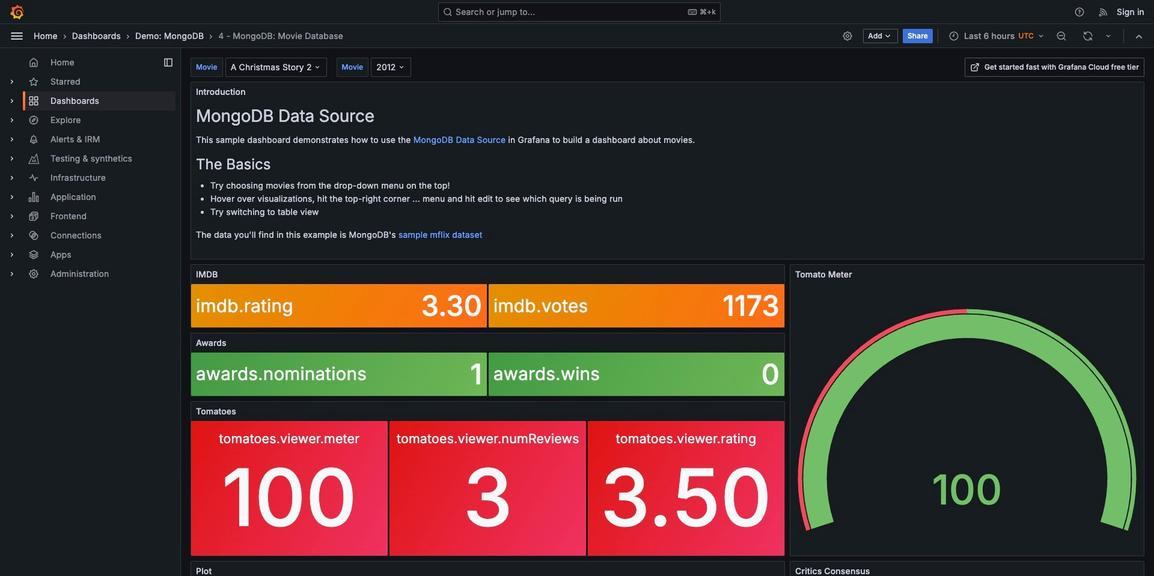 Task type: describe. For each thing, give the bounding box(es) containing it.
refresh dashboard image
[[1083, 30, 1094, 41]]

navigation element
[[0, 48, 180, 293]]

expand section connections image
[[7, 231, 17, 241]]

expand section administration image
[[7, 269, 17, 279]]

undock menu image
[[164, 58, 173, 67]]

expand section starred image
[[7, 77, 17, 87]]

expand section application image
[[7, 192, 17, 202]]

dashboard settings image
[[843, 30, 854, 41]]

expand section explore image
[[7, 115, 17, 125]]

expand section alerts & irm image
[[7, 135, 17, 144]]

close menu image
[[10, 29, 24, 43]]



Task type: vqa. For each thing, say whether or not it's contained in the screenshot.
"Expand section Starred" ICON
yes



Task type: locate. For each thing, give the bounding box(es) containing it.
expand section dashboards image
[[7, 96, 17, 106]]

expand section testing & synthetics image
[[7, 154, 17, 164]]

expand section infrastructure image
[[7, 173, 17, 183]]

help image
[[1075, 6, 1086, 17]]

expand section frontend image
[[7, 212, 17, 221]]

grafana image
[[10, 5, 24, 19]]

auto refresh turned off. choose refresh time interval image
[[1104, 31, 1114, 41]]

expand section apps image
[[7, 250, 17, 260]]

news image
[[1099, 6, 1110, 17]]

zoom out time range image
[[1057, 30, 1067, 41]]



